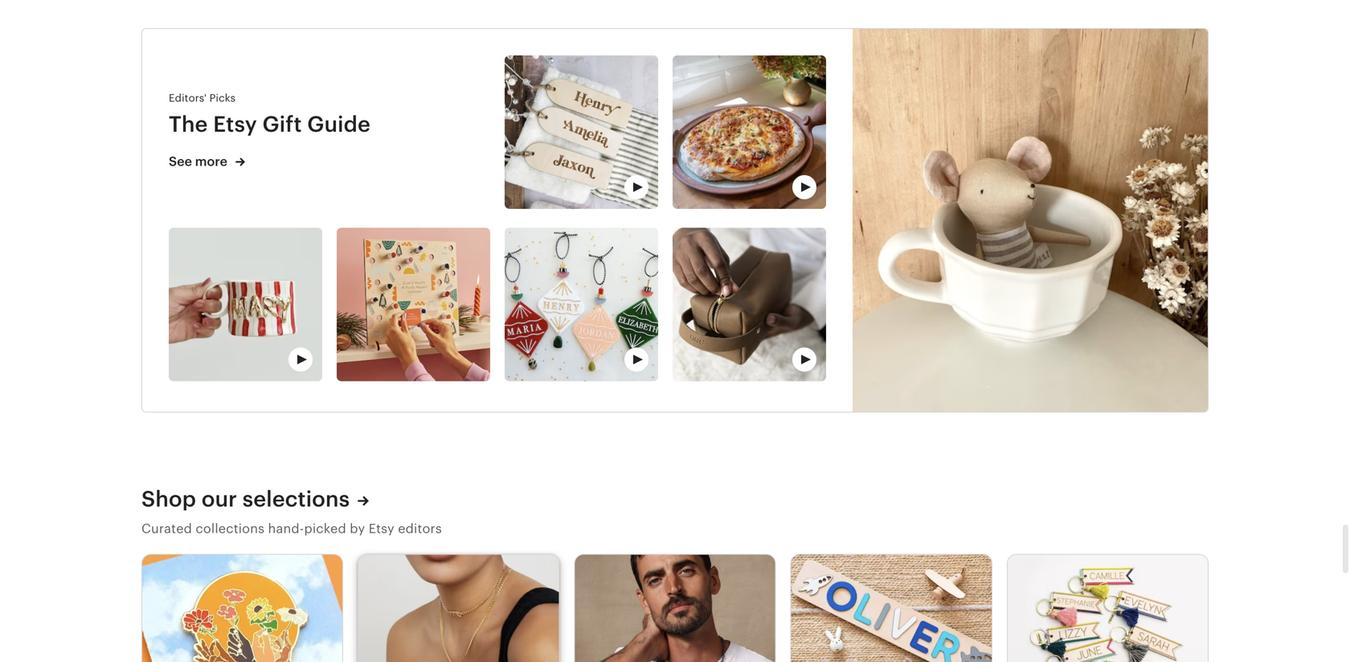 Task type: vqa. For each thing, say whether or not it's contained in the screenshot.
Name Ornament, Personalized Christmas Ornament, Custom Colorful Holiday Decor, Keepsake Ornament, Beaded Ornament, Personalized Gift image
yes



Task type: locate. For each thing, give the bounding box(es) containing it.
etsy down picks
[[213, 112, 257, 137]]

see more
[[169, 154, 231, 169]]

gift
[[263, 112, 302, 137]]

flameware cooking and pizza stone for grill or oven image
[[673, 56, 826, 209]]

picked
[[304, 522, 346, 536]]

shop
[[141, 487, 196, 511]]

0 vertical spatial etsy
[[213, 112, 257, 137]]

etsy
[[213, 112, 257, 137], [369, 522, 395, 536]]

editors
[[398, 522, 442, 536]]

collections
[[196, 522, 265, 536]]

1 horizontal spatial etsy
[[369, 522, 395, 536]]

more
[[195, 154, 227, 169]]

gifts for her image
[[359, 555, 559, 662]]

hand-
[[268, 522, 304, 536]]

0 horizontal spatial etsy
[[213, 112, 257, 137]]

etsy right by
[[369, 522, 395, 536]]

1 vertical spatial etsy
[[369, 522, 395, 536]]

curated
[[141, 522, 192, 536]]

personalized groomsmen gift. leather dopp kit. customized leather toiletry bag. monogrammed mens travel toiletry bag. third anniversary gift image
[[673, 228, 826, 381]]

see
[[169, 154, 192, 169]]

creating change together image
[[142, 555, 343, 662]]

gifts for him image
[[575, 555, 775, 662]]

selections
[[243, 487, 350, 511]]



Task type: describe. For each thing, give the bounding box(es) containing it.
gifts under $30 image
[[1008, 555, 1208, 662]]

stocking name tags, stocking tags, christmas gift tags, stocking name tag image
[[505, 56, 658, 209]]

curated collections hand-picked by etsy editors
[[141, 522, 442, 536]]

custom design name ceramic handmade pottery mug craft gift idea coffee cup gift for her unique personalized birthday anniversary gift image
[[169, 228, 322, 381]]

name ornament, personalized christmas ornament, custom colorful holiday decor, keepsake ornament, beaded ornament, personalized gift image
[[505, 228, 658, 381]]

personalised children's activity advent calendar | alternative advent calendar with festive activity ideas for kids | reusable wooden advent image
[[337, 228, 490, 381]]

guide
[[307, 112, 371, 137]]

by
[[350, 522, 365, 536]]

our
[[202, 487, 237, 511]]

gifts for kids image
[[791, 555, 992, 662]]

shop our selections link
[[141, 485, 369, 513]]

picks
[[210, 92, 236, 104]]

editors'
[[169, 92, 207, 104]]

shop our selections
[[141, 487, 350, 511]]

see more link
[[169, 153, 490, 171]]

editors' picks the etsy gift guide
[[169, 92, 371, 137]]

the
[[169, 112, 208, 137]]

etsy inside the 'editors' picks the etsy gift guide'
[[213, 112, 257, 137]]



